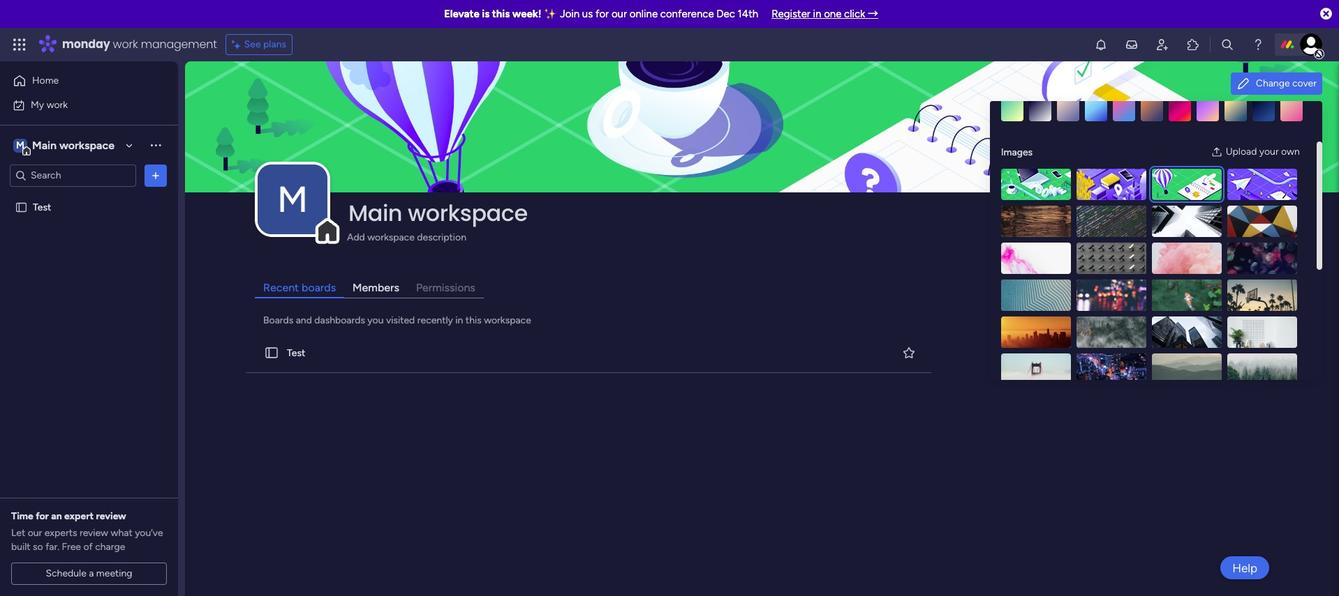 Task type: vqa. For each thing, say whether or not it's contained in the screenshot.
THE TRENDING
no



Task type: locate. For each thing, give the bounding box(es) containing it.
what
[[111, 528, 132, 540]]

management
[[141, 36, 217, 52]]

0 horizontal spatial main
[[32, 139, 57, 152]]

in right the recently
[[455, 315, 463, 327]]

let
[[11, 528, 25, 540]]

workspace options image
[[149, 138, 163, 152]]

home
[[32, 75, 59, 87]]

is
[[482, 8, 490, 20]]

for right us
[[595, 8, 609, 20]]

1 horizontal spatial work
[[113, 36, 138, 52]]

for inside time for an expert review let our experts review what you've built so far. free of charge
[[36, 511, 49, 523]]

workspace selection element
[[13, 137, 117, 155]]

1 horizontal spatial for
[[595, 8, 609, 20]]

0 vertical spatial m
[[16, 139, 24, 151]]

test inside list box
[[33, 201, 51, 213]]

work right the monday
[[113, 36, 138, 52]]

1 vertical spatial public board image
[[264, 346, 279, 361]]

work for monday
[[113, 36, 138, 52]]

this right is at the top of the page
[[492, 8, 510, 20]]

1 vertical spatial m
[[277, 178, 308, 221]]

public board image
[[15, 201, 28, 214], [264, 346, 279, 361]]

1 vertical spatial test
[[287, 347, 305, 359]]

our up so
[[28, 528, 42, 540]]

recent boards
[[263, 281, 336, 295]]

0 horizontal spatial for
[[36, 511, 49, 523]]

1 horizontal spatial our
[[612, 8, 627, 20]]

help image
[[1251, 38, 1265, 52]]

monday work management
[[62, 36, 217, 52]]

my
[[31, 99, 44, 111]]

for
[[595, 8, 609, 20], [36, 511, 49, 523]]

far.
[[45, 542, 59, 554]]

1 horizontal spatial in
[[813, 8, 821, 20]]

this right the recently
[[466, 315, 482, 327]]

1 vertical spatial work
[[47, 99, 68, 111]]

main up add
[[348, 198, 402, 229]]

1 vertical spatial main workspace
[[348, 198, 528, 229]]

1 horizontal spatial main workspace
[[348, 198, 528, 229]]

change cover
[[1256, 77, 1317, 89]]

review up of
[[80, 528, 108, 540]]

this
[[492, 8, 510, 20], [466, 315, 482, 327]]

test list box
[[0, 193, 178, 408]]

1 vertical spatial our
[[28, 528, 42, 540]]

1 vertical spatial for
[[36, 511, 49, 523]]

0 vertical spatial test
[[33, 201, 51, 213]]

0 vertical spatial main workspace
[[32, 139, 115, 152]]

1 horizontal spatial public board image
[[264, 346, 279, 361]]

0 vertical spatial this
[[492, 8, 510, 20]]

our
[[612, 8, 627, 20], [28, 528, 42, 540]]

0 horizontal spatial test
[[33, 201, 51, 213]]

see plans button
[[225, 34, 293, 55]]

0 horizontal spatial m
[[16, 139, 24, 151]]

0 vertical spatial for
[[595, 8, 609, 20]]

0 vertical spatial work
[[113, 36, 138, 52]]

test
[[33, 201, 51, 213], [287, 347, 305, 359]]

public board image inside test list box
[[15, 201, 28, 214]]

change
[[1256, 77, 1290, 89]]

in left one
[[813, 8, 821, 20]]

review
[[96, 511, 126, 523], [80, 528, 108, 540]]

our left online
[[612, 8, 627, 20]]

work inside button
[[47, 99, 68, 111]]

1 vertical spatial in
[[455, 315, 463, 327]]

description
[[417, 232, 466, 244]]

review up what
[[96, 511, 126, 523]]

test down search in workspace field
[[33, 201, 51, 213]]

main workspace up search in workspace field
[[32, 139, 115, 152]]

m for workspace image
[[277, 178, 308, 221]]

m
[[16, 139, 24, 151], [277, 178, 308, 221]]

main right workspace icon
[[32, 139, 57, 152]]

meeting
[[96, 568, 132, 580]]

see
[[244, 38, 261, 50]]

0 horizontal spatial our
[[28, 528, 42, 540]]

main workspace
[[32, 139, 115, 152], [348, 198, 528, 229]]

0 horizontal spatial public board image
[[15, 201, 28, 214]]

1 horizontal spatial main
[[348, 198, 402, 229]]

members
[[353, 281, 399, 295]]

m button
[[258, 165, 327, 235]]

schedule a meeting button
[[11, 563, 167, 586]]

in
[[813, 8, 821, 20], [455, 315, 463, 327]]

for left an
[[36, 511, 49, 523]]

time for an expert review let our experts review what you've built so far. free of charge
[[11, 511, 163, 554]]

of
[[83, 542, 93, 554]]

m inside workspace icon
[[16, 139, 24, 151]]

option
[[0, 195, 178, 198]]

search everything image
[[1220, 38, 1234, 52]]

public board image down boards
[[264, 346, 279, 361]]

week!
[[512, 8, 541, 20]]

14th
[[738, 8, 758, 20]]

public board image inside test link
[[264, 346, 279, 361]]

workspace
[[59, 139, 115, 152], [408, 198, 528, 229], [367, 232, 415, 244], [484, 315, 531, 327]]

test down and
[[287, 347, 305, 359]]

time
[[11, 511, 33, 523]]

m inside workspace image
[[277, 178, 308, 221]]

main workspace up description in the top left of the page
[[348, 198, 528, 229]]

add workspace description
[[347, 232, 466, 244]]

work right my
[[47, 99, 68, 111]]

my work
[[31, 99, 68, 111]]

an
[[51, 511, 62, 523]]

1 horizontal spatial m
[[277, 178, 308, 221]]

0 horizontal spatial main workspace
[[32, 139, 115, 152]]

workspace image
[[13, 138, 27, 153]]

images
[[1001, 146, 1033, 158]]

upload your own
[[1226, 146, 1300, 158]]

built
[[11, 542, 30, 554]]

work
[[113, 36, 138, 52], [47, 99, 68, 111]]

schedule
[[46, 568, 86, 580]]

test link
[[243, 334, 934, 374]]

experts
[[45, 528, 77, 540]]

boards and dashboards you visited recently in this workspace
[[263, 315, 531, 327]]

public board image down workspace icon
[[15, 201, 28, 214]]

0 vertical spatial main
[[32, 139, 57, 152]]

main
[[32, 139, 57, 152], [348, 198, 402, 229]]

0 vertical spatial public board image
[[15, 201, 28, 214]]

0 horizontal spatial work
[[47, 99, 68, 111]]

upload
[[1226, 146, 1257, 158]]

online
[[630, 8, 658, 20]]

1 vertical spatial this
[[466, 315, 482, 327]]



Task type: describe. For each thing, give the bounding box(es) containing it.
help button
[[1221, 557, 1269, 580]]

photo icon image
[[1211, 147, 1222, 158]]

boards
[[263, 315, 293, 327]]

1 vertical spatial main
[[348, 198, 402, 229]]

apps image
[[1186, 38, 1200, 52]]

0 horizontal spatial in
[[455, 315, 463, 327]]

1 vertical spatial review
[[80, 528, 108, 540]]

main workspace inside workspace selection element
[[32, 139, 115, 152]]

elevate
[[444, 8, 479, 20]]

dec
[[717, 8, 735, 20]]

register
[[772, 8, 811, 20]]

select product image
[[13, 38, 27, 52]]

our inside time for an expert review let our experts review what you've built so far. free of charge
[[28, 528, 42, 540]]

register in one click → link
[[772, 8, 878, 20]]

1 horizontal spatial this
[[492, 8, 510, 20]]

home button
[[8, 70, 150, 92]]

conference
[[660, 8, 714, 20]]

register in one click →
[[772, 8, 878, 20]]

brad klo image
[[1300, 34, 1322, 56]]

charge
[[95, 542, 125, 554]]

so
[[33, 542, 43, 554]]

→
[[868, 8, 878, 20]]

0 vertical spatial review
[[96, 511, 126, 523]]

change cover button
[[1231, 73, 1322, 95]]

Search in workspace field
[[29, 168, 117, 184]]

click
[[844, 8, 865, 20]]

one
[[824, 8, 842, 20]]

free
[[62, 542, 81, 554]]

add to favorites image
[[902, 346, 916, 360]]

inbox image
[[1125, 38, 1139, 52]]

help
[[1232, 562, 1257, 576]]

options image
[[149, 169, 163, 183]]

m for workspace icon
[[16, 139, 24, 151]]

notifications image
[[1094, 38, 1108, 52]]

cover
[[1292, 77, 1317, 89]]

1 horizontal spatial test
[[287, 347, 305, 359]]

upload your own button
[[1206, 141, 1305, 163]]

us
[[582, 8, 593, 20]]

workspace image
[[258, 165, 327, 235]]

elevate is this week! ✨ join us for our online conference dec 14th
[[444, 8, 758, 20]]

see plans
[[244, 38, 286, 50]]

expert
[[64, 511, 94, 523]]

recently
[[417, 315, 453, 327]]

join
[[560, 8, 580, 20]]

✨
[[544, 8, 557, 20]]

permissions
[[416, 281, 475, 295]]

schedule a meeting
[[46, 568, 132, 580]]

0 horizontal spatial this
[[466, 315, 482, 327]]

your
[[1259, 146, 1279, 158]]

you
[[367, 315, 384, 327]]

own
[[1281, 146, 1300, 158]]

0 vertical spatial our
[[612, 8, 627, 20]]

main inside workspace selection element
[[32, 139, 57, 152]]

0 vertical spatial in
[[813, 8, 821, 20]]

Main workspace field
[[345, 198, 1283, 229]]

you've
[[135, 528, 163, 540]]

invite members image
[[1155, 38, 1169, 52]]

a
[[89, 568, 94, 580]]

boards
[[302, 281, 336, 295]]

visited
[[386, 315, 415, 327]]

add
[[347, 232, 365, 244]]

work for my
[[47, 99, 68, 111]]

dashboards
[[314, 315, 365, 327]]

plans
[[263, 38, 286, 50]]

monday
[[62, 36, 110, 52]]

and
[[296, 315, 312, 327]]

my work button
[[8, 94, 150, 116]]

recent
[[263, 281, 299, 295]]



